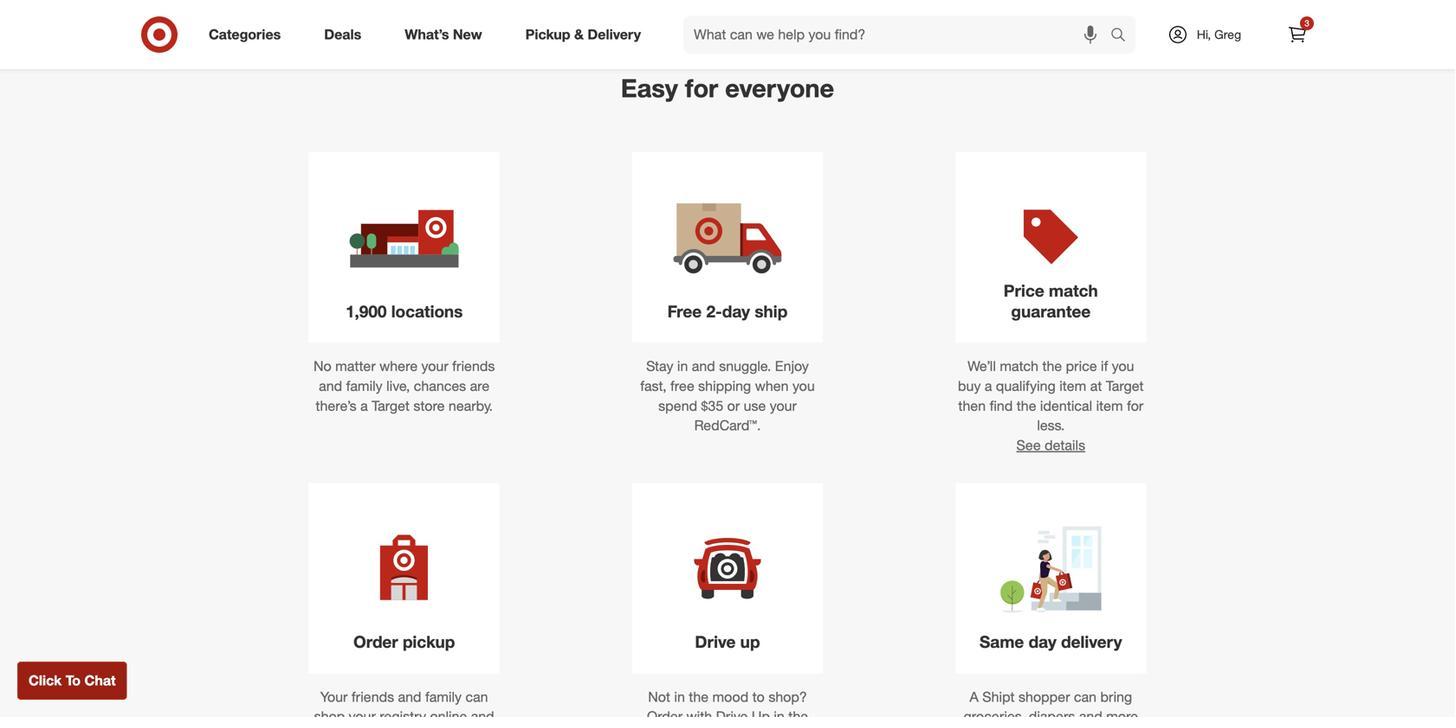 Task type: vqa. For each thing, say whether or not it's contained in the screenshot.
Napkins
no



Task type: locate. For each thing, give the bounding box(es) containing it.
price
[[1066, 358, 1097, 375]]

day
[[722, 302, 750, 322], [1029, 633, 1057, 653]]

0 vertical spatial the
[[1042, 358, 1062, 375]]

2 can from the left
[[1074, 689, 1097, 706]]

0 vertical spatial in
[[677, 358, 688, 375]]

2 vertical spatial the
[[689, 689, 708, 706]]

mood
[[712, 689, 749, 706]]

1 can from the left
[[465, 689, 488, 706]]

pickup
[[403, 633, 455, 653]]

everyone
[[725, 73, 834, 103]]

drive inside not in the mood to shop? order with drive up in th
[[716, 709, 748, 718]]

a
[[985, 378, 992, 395], [360, 398, 368, 415]]

0 vertical spatial you
[[1112, 358, 1134, 375]]

match up qualifying
[[1000, 358, 1038, 375]]

1 horizontal spatial your
[[421, 358, 448, 375]]

drive up
[[695, 633, 760, 653]]

0 vertical spatial friends
[[452, 358, 495, 375]]

$35
[[701, 398, 723, 415]]

and up free
[[692, 358, 715, 375]]

target down live,
[[372, 398, 410, 415]]

and inside stay in and snuggle. enjoy fast, free shipping when you spend $35 or use your redcard™.
[[692, 358, 715, 375]]

chat
[[84, 673, 116, 690]]

in for free
[[677, 358, 688, 375]]

drive
[[695, 633, 736, 653], [716, 709, 748, 718]]

order left the pickup
[[353, 633, 398, 653]]

the up with
[[689, 689, 708, 706]]

friends up the "are"
[[452, 358, 495, 375]]

1 horizontal spatial friends
[[452, 358, 495, 375]]

your
[[421, 358, 448, 375], [770, 398, 797, 415], [349, 709, 376, 718]]

0 vertical spatial target
[[1106, 378, 1144, 395]]

can
[[465, 689, 488, 706], [1074, 689, 1097, 706]]

0 horizontal spatial friends
[[351, 689, 394, 706]]

family down 'matter'
[[346, 378, 383, 395]]

1 horizontal spatial you
[[1112, 358, 1134, 375]]

the inside not in the mood to shop? order with drive up in th
[[689, 689, 708, 706]]

price
[[1004, 281, 1044, 301]]

0 horizontal spatial family
[[346, 378, 383, 395]]

at
[[1090, 378, 1102, 395]]

1 vertical spatial the
[[1017, 398, 1036, 415]]

there's
[[316, 398, 357, 415]]

0 horizontal spatial match
[[1000, 358, 1038, 375]]

easy for everyone
[[621, 73, 834, 103]]

match inside we'll match the price if you buy a qualifying item at target then find the identical item for less. see details
[[1000, 358, 1038, 375]]

find
[[990, 398, 1013, 415]]

1 vertical spatial your
[[770, 398, 797, 415]]

item
[[1059, 378, 1086, 395], [1096, 398, 1123, 415]]

in
[[677, 358, 688, 375], [674, 689, 685, 706], [774, 709, 785, 718]]

to
[[752, 689, 765, 706]]

0 vertical spatial family
[[346, 378, 383, 395]]

0 horizontal spatial target
[[372, 398, 410, 415]]

1 vertical spatial match
[[1000, 358, 1038, 375]]

guarantee
[[1011, 302, 1091, 322]]

0 horizontal spatial item
[[1059, 378, 1086, 395]]

your up chances
[[421, 358, 448, 375]]

0 horizontal spatial for
[[685, 73, 718, 103]]

up
[[752, 709, 770, 718]]

item down at
[[1096, 398, 1123, 415]]

1 vertical spatial friends
[[351, 689, 394, 706]]

family inside no matter where your friends and family live, chances are there's a target store nearby.
[[346, 378, 383, 395]]

2-
[[706, 302, 722, 322]]

a right there's
[[360, 398, 368, 415]]

day left ship
[[722, 302, 750, 322]]

your
[[320, 689, 348, 706]]

deals link
[[309, 16, 383, 54]]

no
[[313, 358, 331, 375]]

2 vertical spatial your
[[349, 709, 376, 718]]

and
[[692, 358, 715, 375], [319, 378, 342, 395], [398, 689, 421, 706], [1079, 709, 1102, 718]]

free
[[670, 378, 694, 395]]

the for we'll match the price if you buy a qualifying item at target then find the identical item for less. see details
[[1042, 358, 1062, 375]]

and up registry
[[398, 689, 421, 706]]

1 horizontal spatial for
[[1127, 398, 1143, 415]]

categories link
[[194, 16, 302, 54]]

order down not
[[647, 709, 683, 718]]

target down if
[[1106, 378, 1144, 395]]

0 horizontal spatial the
[[689, 689, 708, 706]]

shop
[[314, 709, 345, 718]]

item up identical
[[1059, 378, 1086, 395]]

order
[[353, 633, 398, 653], [647, 709, 683, 718]]

your right shop
[[349, 709, 376, 718]]

friends up registry
[[351, 689, 394, 706]]

day right same
[[1029, 633, 1057, 653]]

groceries,
[[964, 709, 1025, 718]]

1 vertical spatial you
[[792, 378, 815, 395]]

or
[[727, 398, 740, 415]]

registry
[[380, 709, 426, 718]]

can up online
[[465, 689, 488, 706]]

for right identical
[[1127, 398, 1143, 415]]

drive left up at the bottom right of the page
[[695, 633, 736, 653]]

for right the 'easy'
[[685, 73, 718, 103]]

and inside your friends and family can shop your registry online an
[[398, 689, 421, 706]]

can inside your friends and family can shop your registry online an
[[465, 689, 488, 706]]

match inside price match guarantee
[[1049, 281, 1098, 301]]

in right not
[[674, 689, 685, 706]]

1 vertical spatial target
[[372, 398, 410, 415]]

easy
[[621, 73, 678, 103]]

delivery
[[588, 26, 641, 43]]

a inside we'll match the price if you buy a qualifying item at target then find the identical item for less. see details
[[985, 378, 992, 395]]

stay
[[646, 358, 673, 375]]

0 vertical spatial a
[[985, 378, 992, 395]]

details
[[1045, 437, 1085, 454]]

and down bring
[[1079, 709, 1102, 718]]

use
[[744, 398, 766, 415]]

you inside stay in and snuggle. enjoy fast, free shipping when you spend $35 or use your redcard™.
[[792, 378, 815, 395]]

1 vertical spatial order
[[647, 709, 683, 718]]

0 horizontal spatial can
[[465, 689, 488, 706]]

0 vertical spatial day
[[722, 302, 750, 322]]

match up guarantee
[[1049, 281, 1098, 301]]

1 horizontal spatial match
[[1049, 281, 1098, 301]]

1 horizontal spatial the
[[1017, 398, 1036, 415]]

1 horizontal spatial day
[[1029, 633, 1057, 653]]

1 vertical spatial family
[[425, 689, 462, 706]]

search button
[[1103, 16, 1144, 57]]

see details link
[[1016, 437, 1085, 454]]

and inside a shipt shopper can bring groceries, diapers and mor
[[1079, 709, 1102, 718]]

1 horizontal spatial a
[[985, 378, 992, 395]]

3 link
[[1278, 16, 1316, 54]]

0 vertical spatial your
[[421, 358, 448, 375]]

click to chat
[[29, 673, 116, 690]]

0 horizontal spatial your
[[349, 709, 376, 718]]

you right if
[[1112, 358, 1134, 375]]

1 horizontal spatial order
[[647, 709, 683, 718]]

can left bring
[[1074, 689, 1097, 706]]

qualifying
[[996, 378, 1056, 395]]

to
[[66, 673, 81, 690]]

locations
[[391, 302, 463, 322]]

1 vertical spatial drive
[[716, 709, 748, 718]]

family
[[346, 378, 383, 395], [425, 689, 462, 706]]

for
[[685, 73, 718, 103], [1127, 398, 1143, 415]]

friends
[[452, 358, 495, 375], [351, 689, 394, 706]]

your friends and family can shop your registry online an
[[314, 689, 494, 718]]

2 horizontal spatial your
[[770, 398, 797, 415]]

the down qualifying
[[1017, 398, 1036, 415]]

0 horizontal spatial you
[[792, 378, 815, 395]]

1 horizontal spatial can
[[1074, 689, 1097, 706]]

in up free
[[677, 358, 688, 375]]

are
[[470, 378, 489, 395]]

can inside a shipt shopper can bring groceries, diapers and mor
[[1074, 689, 1097, 706]]

nearby.
[[449, 398, 493, 415]]

1 vertical spatial in
[[674, 689, 685, 706]]

enjoy
[[775, 358, 809, 375]]

pickup & delivery
[[525, 26, 641, 43]]

1 vertical spatial a
[[360, 398, 368, 415]]

family up online
[[425, 689, 462, 706]]

for inside we'll match the price if you buy a qualifying item at target then find the identical item for less. see details
[[1127, 398, 1143, 415]]

a right buy
[[985, 378, 992, 395]]

1 vertical spatial item
[[1096, 398, 1123, 415]]

2 horizontal spatial the
[[1042, 358, 1062, 375]]

1 horizontal spatial target
[[1106, 378, 1144, 395]]

same
[[980, 633, 1024, 653]]

you down enjoy
[[792, 378, 815, 395]]

0 vertical spatial item
[[1059, 378, 1086, 395]]

0 vertical spatial order
[[353, 633, 398, 653]]

target
[[1106, 378, 1144, 395], [372, 398, 410, 415]]

in down shop?
[[774, 709, 785, 718]]

drive down mood at bottom
[[716, 709, 748, 718]]

your down when
[[770, 398, 797, 415]]

0 vertical spatial match
[[1049, 281, 1098, 301]]

we'll match the price if you buy a qualifying item at target then find the identical item for less. see details
[[958, 358, 1144, 454]]

1 vertical spatial for
[[1127, 398, 1143, 415]]

match
[[1049, 281, 1098, 301], [1000, 358, 1038, 375]]

friends inside no matter where your friends and family live, chances are there's a target store nearby.
[[452, 358, 495, 375]]

fast,
[[640, 378, 666, 395]]

0 horizontal spatial a
[[360, 398, 368, 415]]

in inside stay in and snuggle. enjoy fast, free shipping when you spend $35 or use your redcard™.
[[677, 358, 688, 375]]

the
[[1042, 358, 1062, 375], [1017, 398, 1036, 415], [689, 689, 708, 706]]

1 horizontal spatial family
[[425, 689, 462, 706]]

the left 'price'
[[1042, 358, 1062, 375]]

and up there's
[[319, 378, 342, 395]]



Task type: describe. For each thing, give the bounding box(es) containing it.
0 vertical spatial for
[[685, 73, 718, 103]]

a
[[970, 689, 979, 706]]

then
[[958, 398, 986, 415]]

&
[[574, 26, 584, 43]]

deals
[[324, 26, 361, 43]]

when
[[755, 378, 789, 395]]

what's new
[[405, 26, 482, 43]]

match for guarantee
[[1049, 281, 1098, 301]]

order pickup
[[353, 633, 455, 653]]

redcard™.
[[694, 418, 761, 434]]

search
[[1103, 28, 1144, 45]]

shop?
[[768, 689, 807, 706]]

matter
[[335, 358, 376, 375]]

with
[[686, 709, 712, 718]]

your inside no matter where your friends and family live, chances are there's a target store nearby.
[[421, 358, 448, 375]]

pickup & delivery link
[[511, 16, 663, 54]]

delivery
[[1061, 633, 1122, 653]]

price match guarantee
[[1004, 281, 1098, 322]]

identical
[[1040, 398, 1092, 415]]

bring
[[1100, 689, 1132, 706]]

in for drive
[[674, 689, 685, 706]]

2 vertical spatial in
[[774, 709, 785, 718]]

family inside your friends and family can shop your registry online an
[[425, 689, 462, 706]]

click
[[29, 673, 62, 690]]

a shipt shopper can bring groceries, diapers and mor
[[958, 689, 1144, 718]]

what's new link
[[390, 16, 504, 54]]

3
[[1305, 18, 1309, 29]]

greg
[[1214, 27, 1241, 42]]

buy
[[958, 378, 981, 395]]

shopper
[[1019, 689, 1070, 706]]

categories
[[209, 26, 281, 43]]

a inside no matter where your friends and family live, chances are there's a target store nearby.
[[360, 398, 368, 415]]

pickup
[[525, 26, 570, 43]]

stay in and snuggle. enjoy fast, free shipping when you spend $35 or use your redcard™.
[[640, 358, 815, 434]]

store
[[413, 398, 445, 415]]

1 vertical spatial day
[[1029, 633, 1057, 653]]

the for not in the mood to shop? order with drive up in th
[[689, 689, 708, 706]]

0 horizontal spatial order
[[353, 633, 398, 653]]

spend
[[658, 398, 697, 415]]

new
[[453, 26, 482, 43]]

target inside we'll match the price if you buy a qualifying item at target then find the identical item for less. see details
[[1106, 378, 1144, 395]]

if
[[1101, 358, 1108, 375]]

see
[[1016, 437, 1041, 454]]

free
[[667, 302, 702, 322]]

and inside no matter where your friends and family live, chances are there's a target store nearby.
[[319, 378, 342, 395]]

up
[[740, 633, 760, 653]]

same day delivery
[[980, 633, 1122, 653]]

your inside stay in and snuggle. enjoy fast, free shipping when you spend $35 or use your redcard™.
[[770, 398, 797, 415]]

0 horizontal spatial day
[[722, 302, 750, 322]]

hi,
[[1197, 27, 1211, 42]]

friends inside your friends and family can shop your registry online an
[[351, 689, 394, 706]]

free 2-day ship
[[667, 302, 788, 322]]

your inside your friends and family can shop your registry online an
[[349, 709, 376, 718]]

What can we help you find? suggestions appear below search field
[[683, 16, 1115, 54]]

snuggle.
[[719, 358, 771, 375]]

shipping
[[698, 378, 751, 395]]

live,
[[386, 378, 410, 395]]

not in the mood to shop? order with drive up in th
[[632, 689, 823, 718]]

1,900 locations
[[346, 302, 463, 322]]

match for the
[[1000, 358, 1038, 375]]

you inside we'll match the price if you buy a qualifying item at target then find the identical item for less. see details
[[1112, 358, 1134, 375]]

ship
[[755, 302, 788, 322]]

1,900
[[346, 302, 387, 322]]

where
[[379, 358, 418, 375]]

less.
[[1037, 418, 1065, 434]]

shipt
[[982, 689, 1015, 706]]

not
[[648, 689, 670, 706]]

diapers
[[1029, 709, 1075, 718]]

1 horizontal spatial item
[[1096, 398, 1123, 415]]

online
[[430, 709, 467, 718]]

click to chat button
[[17, 663, 127, 701]]

0 vertical spatial drive
[[695, 633, 736, 653]]

order inside not in the mood to shop? order with drive up in th
[[647, 709, 683, 718]]

what's
[[405, 26, 449, 43]]

hi, greg
[[1197, 27, 1241, 42]]

we'll
[[967, 358, 996, 375]]

chances
[[414, 378, 466, 395]]

no matter where your friends and family live, chances are there's a target store nearby.
[[313, 358, 495, 415]]

target inside no matter where your friends and family live, chances are there's a target store nearby.
[[372, 398, 410, 415]]



